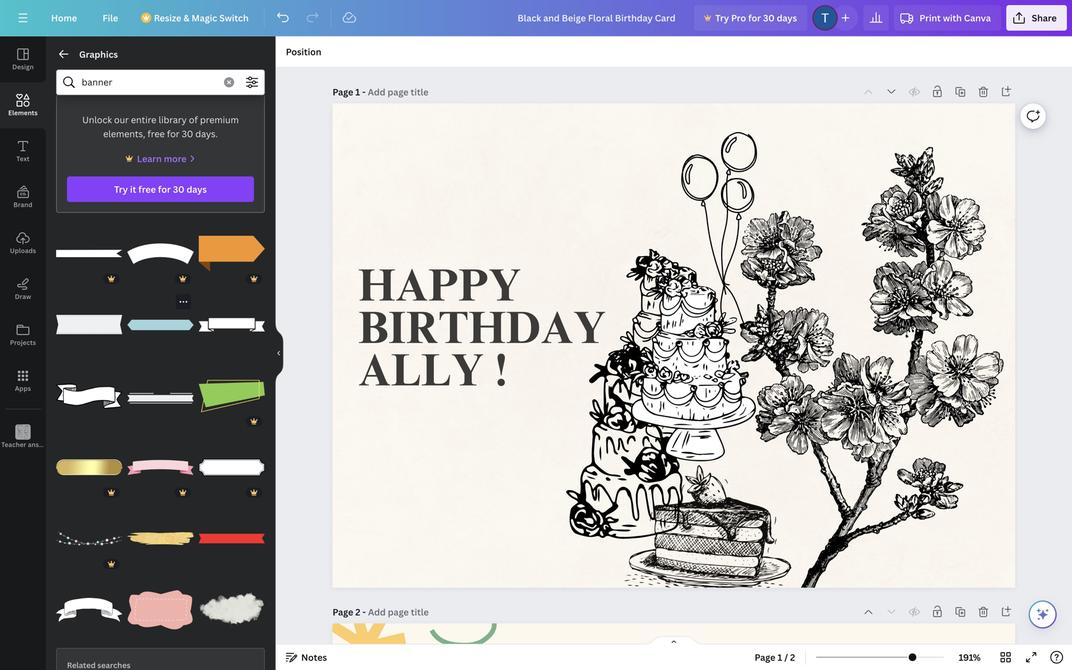 Task type: vqa. For each thing, say whether or not it's contained in the screenshot.
PREMIUM
yes



Task type: locate. For each thing, give the bounding box(es) containing it.
days right the pro
[[777, 12, 797, 24]]

teacher
[[1, 440, 26, 449]]

page 1 -
[[333, 86, 368, 98]]

gold glitter brush stroke image
[[127, 506, 194, 572]]

sale banner image
[[211, 60, 254, 102], [199, 363, 265, 429]]

1 vertical spatial -
[[363, 606, 366, 618]]

Design title text field
[[507, 5, 689, 31]]

canva assistant image
[[1035, 607, 1051, 622]]

30 down of
[[182, 128, 193, 140]]

days inside "button"
[[777, 12, 797, 24]]

ribbon banner image
[[163, 60, 206, 102]]

1 vertical spatial days
[[187, 183, 207, 195]]

learn more button
[[123, 151, 198, 166]]

30
[[763, 12, 775, 24], [182, 128, 193, 140], [173, 183, 184, 195]]

try pro for 30 days
[[716, 12, 797, 24]]

1 left /
[[778, 651, 783, 664]]

1 inside button
[[778, 651, 783, 664]]

try inside "button"
[[716, 12, 729, 24]]

2 vertical spatial 30
[[173, 183, 184, 195]]

0 horizontal spatial 1
[[355, 86, 360, 98]]

2 vertical spatial page
[[755, 651, 776, 664]]

0 horizontal spatial try
[[114, 183, 128, 195]]

resize & magic switch
[[154, 12, 249, 24]]

page left page title text field
[[333, 86, 353, 98]]

uploads button
[[0, 220, 46, 266]]

1 vertical spatial for
[[167, 128, 180, 140]]

main menu bar
[[0, 0, 1072, 36]]

free down entire
[[148, 128, 165, 140]]

keys
[[52, 440, 66, 449]]

notes button
[[281, 647, 332, 668]]

design
[[12, 63, 34, 71]]

1 vertical spatial free
[[138, 183, 156, 195]]

1 vertical spatial page
[[333, 606, 353, 618]]

home
[[51, 12, 77, 24]]

page
[[333, 86, 353, 98], [333, 606, 353, 618], [755, 651, 776, 664]]

show pages image
[[643, 636, 705, 646]]

text button
[[0, 128, 46, 174]]

1 horizontal spatial 1
[[778, 651, 783, 664]]

1 left page title text field
[[355, 86, 360, 98]]

0 vertical spatial -
[[362, 86, 366, 98]]

group
[[56, 221, 122, 287], [127, 221, 194, 287], [199, 221, 265, 287], [56, 284, 122, 358], [199, 284, 265, 358], [127, 292, 194, 358], [56, 363, 122, 429], [127, 363, 194, 429], [199, 363, 265, 429], [199, 427, 265, 501], [56, 434, 122, 501], [127, 434, 194, 501], [56, 498, 122, 572], [127, 498, 194, 572], [199, 498, 265, 572], [56, 569, 122, 643], [127, 577, 194, 643], [199, 577, 265, 643]]

- left page title text field
[[362, 86, 366, 98]]

days
[[777, 12, 797, 24], [187, 183, 207, 195]]

uploads
[[10, 246, 36, 255]]

2 left page title text box
[[355, 606, 360, 618]]

0 vertical spatial days
[[777, 12, 797, 24]]

Page title text field
[[368, 606, 430, 619]]

0 horizontal spatial days
[[187, 183, 207, 195]]

page 2 -
[[333, 606, 368, 618]]

0 vertical spatial 2
[[355, 606, 360, 618]]

page left /
[[755, 651, 776, 664]]

file button
[[92, 5, 128, 31]]

1
[[355, 86, 360, 98], [778, 651, 783, 664]]

1 vertical spatial 30
[[182, 128, 193, 140]]

library
[[159, 114, 187, 126]]

it
[[130, 183, 136, 195]]

magic
[[192, 12, 217, 24]]

print with canva
[[920, 12, 991, 24]]

page left page title text box
[[333, 606, 353, 618]]

30 inside button
[[173, 183, 184, 195]]

share
[[1032, 12, 1057, 24]]

try for try pro for 30 days
[[716, 12, 729, 24]]

unlock
[[82, 114, 112, 126]]

of
[[189, 114, 198, 126]]

1 vertical spatial 2
[[790, 651, 795, 664]]

happy
[[358, 268, 521, 313]]

0 vertical spatial page
[[333, 86, 353, 98]]

page for page 1
[[333, 86, 353, 98]]

2
[[355, 606, 360, 618], [790, 651, 795, 664]]

with
[[943, 12, 962, 24]]

0 vertical spatial for
[[748, 12, 761, 24]]

for right the pro
[[748, 12, 761, 24]]

design button
[[0, 36, 46, 82]]

canva
[[964, 12, 991, 24]]

0 vertical spatial sale banner image
[[211, 60, 254, 102]]

print with canva button
[[894, 5, 1001, 31]]

shaky hand drawn wavy ribbon banner outline image
[[56, 363, 122, 429]]

banner design image
[[199, 434, 265, 501]]

1 vertical spatial 1
[[778, 651, 783, 664]]

unlock our entire library of premium elements, free for 30 days.
[[82, 114, 239, 140]]

for down 'learn more'
[[158, 183, 171, 195]]

ribbon label banner image
[[199, 506, 265, 572]]

elements,
[[103, 128, 145, 140]]

entire
[[131, 114, 156, 126]]

0 vertical spatial 1
[[355, 86, 360, 98]]

birthday
[[358, 311, 606, 356]]

-
[[362, 86, 366, 98], [363, 606, 366, 618]]

free inside button
[[138, 183, 156, 195]]

2 right /
[[790, 651, 795, 664]]

30 down more
[[173, 183, 184, 195]]

1 horizontal spatial days
[[777, 12, 797, 24]]

1 for /
[[778, 651, 783, 664]]

0 vertical spatial try
[[716, 12, 729, 24]]

switch
[[219, 12, 249, 24]]

strings of stars banner image
[[56, 506, 122, 572]]

dashed banner image
[[56, 292, 122, 358]]

answer
[[28, 440, 50, 449]]

try it free for 30 days
[[114, 183, 207, 195]]

days down more
[[187, 183, 207, 195]]

for down library
[[167, 128, 180, 140]]

teacher answer keys
[[1, 440, 66, 449]]

notes
[[301, 651, 327, 664]]

0 vertical spatial 30
[[763, 12, 775, 24]]

page inside page 1 / 2 button
[[755, 651, 776, 664]]

free
[[148, 128, 165, 140], [138, 183, 156, 195]]

try pro for 30 days button
[[694, 5, 807, 31]]

try it free for 30 days button
[[67, 177, 254, 202]]

1 horizontal spatial 2
[[790, 651, 795, 664]]

30 right the pro
[[763, 12, 775, 24]]

1 vertical spatial try
[[114, 183, 128, 195]]

try
[[716, 12, 729, 24], [114, 183, 128, 195]]

pro
[[731, 12, 746, 24]]

1 vertical spatial sale banner image
[[199, 363, 265, 429]]

for
[[748, 12, 761, 24], [167, 128, 180, 140], [158, 183, 171, 195]]

free right it
[[138, 183, 156, 195]]

0 vertical spatial free
[[148, 128, 165, 140]]

share button
[[1007, 5, 1067, 31]]

- left page title text box
[[363, 606, 366, 618]]

;
[[22, 441, 24, 449]]

try left it
[[114, 183, 128, 195]]

try inside button
[[114, 183, 128, 195]]

try left the pro
[[716, 12, 729, 24]]

1 horizontal spatial try
[[716, 12, 729, 24]]

apps button
[[0, 358, 46, 404]]

for inside unlock our entire library of premium elements, free for 30 days.
[[167, 128, 180, 140]]

elements button
[[0, 82, 46, 128]]

2 vertical spatial for
[[158, 183, 171, 195]]



Task type: describe. For each thing, give the bounding box(es) containing it.
- for page 2 -
[[363, 606, 366, 618]]

text
[[16, 154, 30, 163]]

1 for -
[[355, 86, 360, 98]]

pink ribbon banner. ribbon banner. ribbon icon. image
[[127, 434, 194, 501]]

print
[[920, 12, 941, 24]]

more
[[164, 153, 187, 165]]

Search graphics search field
[[82, 70, 216, 94]]

191% button
[[949, 647, 991, 668]]

191%
[[959, 651, 981, 664]]

isolated ribbon banner image
[[67, 60, 110, 102]]

page 1 / 2
[[755, 651, 795, 664]]

30 inside "button"
[[763, 12, 775, 24]]

draw
[[15, 292, 31, 301]]

brand
[[13, 200, 33, 209]]

featuring banner image
[[127, 363, 194, 429]]

!
[[495, 353, 508, 398]]

draw button
[[0, 266, 46, 312]]

0 horizontal spatial 2
[[355, 606, 360, 618]]

apps
[[15, 384, 31, 393]]

page 1 / 2 button
[[750, 647, 800, 668]]

Page title text field
[[368, 86, 430, 98]]

home link
[[41, 5, 87, 31]]

learn more
[[137, 153, 187, 165]]

gold banner gold rim image
[[56, 434, 122, 501]]

premium
[[200, 114, 239, 126]]

orange banner illustration image
[[199, 221, 265, 287]]

- for page 1 -
[[362, 86, 366, 98]]

hide image
[[275, 323, 283, 384]]

projects button
[[0, 312, 46, 358]]

free inside unlock our entire library of premium elements, free for 30 days.
[[148, 128, 165, 140]]

our
[[114, 114, 129, 126]]

side panel tab list
[[0, 36, 66, 460]]

cute handdrawn minimalist label sticker shape image
[[127, 577, 194, 643]]

try for try it free for 30 days
[[114, 183, 128, 195]]

resize & magic switch button
[[134, 5, 259, 31]]

days inside button
[[187, 183, 207, 195]]

projects
[[10, 338, 36, 347]]

blue banner image
[[127, 292, 194, 358]]

for inside "button"
[[748, 12, 761, 24]]

&
[[183, 12, 189, 24]]

position button
[[281, 41, 327, 62]]

learn
[[137, 153, 162, 165]]

2 inside button
[[790, 651, 795, 664]]

ally !
[[358, 353, 508, 398]]

elements
[[8, 109, 38, 117]]

30 inside unlock our entire library of premium elements, free for 30 days.
[[182, 128, 193, 140]]

resize
[[154, 12, 181, 24]]

ally
[[358, 353, 484, 398]]

for inside button
[[158, 183, 171, 195]]

days.
[[195, 128, 218, 140]]

brand button
[[0, 174, 46, 220]]

file
[[103, 12, 118, 24]]

rounded rectangular banner image
[[115, 60, 158, 102]]

/
[[785, 651, 788, 664]]

graphics
[[79, 48, 118, 60]]

page for page 2
[[333, 606, 353, 618]]

position
[[286, 46, 322, 58]]

cloud brush stroke image
[[199, 577, 265, 643]]



